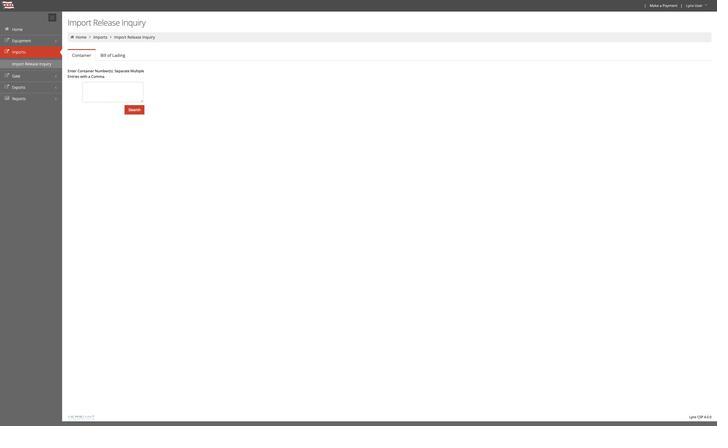 Task type: locate. For each thing, give the bounding box(es) containing it.
imports link
[[93, 35, 107, 40], [0, 46, 62, 58]]

exports link
[[0, 82, 62, 93]]

1 horizontal spatial release
[[93, 17, 120, 28]]

1 horizontal spatial a
[[660, 3, 662, 8]]

import release inquiry link
[[114, 35, 155, 40], [0, 60, 62, 68]]

lynx user
[[686, 3, 703, 8]]

external link image inside 'equipment' link
[[4, 38, 10, 42]]

0 vertical spatial import release inquiry link
[[114, 35, 155, 40]]

1 horizontal spatial imports
[[93, 35, 107, 40]]

0 horizontal spatial release
[[25, 61, 38, 67]]

0 vertical spatial container
[[72, 52, 91, 58]]

1 horizontal spatial import
[[68, 17, 91, 28]]

entries
[[68, 74, 79, 79]]

external link image inside imports link
[[4, 50, 10, 54]]

import up home icon
[[68, 17, 91, 28]]

external link image down home image
[[4, 38, 10, 42]]

import release inquiry
[[68, 17, 145, 28], [114, 35, 155, 40], [12, 61, 51, 67]]

gate link
[[0, 70, 62, 82]]

import release inquiry right angle right icon
[[114, 35, 155, 40]]

search
[[128, 108, 141, 112]]

make a payment link
[[647, 0, 679, 12]]

angle right image
[[87, 35, 92, 39]]

1 horizontal spatial |
[[681, 3, 683, 8]]

with
[[80, 74, 87, 79]]

imports link right angle right image
[[93, 35, 107, 40]]

import
[[68, 17, 91, 28], [114, 35, 126, 40], [12, 61, 24, 67]]

0 horizontal spatial |
[[644, 3, 646, 8]]

0 horizontal spatial a
[[88, 74, 90, 79]]

make
[[650, 3, 659, 8]]

lynx left user
[[686, 3, 694, 8]]

release
[[93, 17, 120, 28], [127, 35, 141, 40], [25, 61, 38, 67]]

inquiry
[[122, 17, 145, 28], [142, 35, 155, 40], [39, 61, 51, 67]]

external link image down home image
[[4, 50, 10, 54]]

external link image up bar chart image on the top
[[4, 85, 10, 89]]

import up gate
[[12, 61, 24, 67]]

0 horizontal spatial home
[[12, 27, 23, 32]]

container up with
[[78, 68, 94, 73]]

home image
[[70, 35, 75, 39]]

a right make
[[660, 3, 662, 8]]

container
[[72, 52, 91, 58], [78, 68, 94, 73]]

home link right home icon
[[76, 35, 87, 40]]

2 external link image from the top
[[4, 85, 10, 89]]

1 vertical spatial home
[[76, 35, 87, 40]]

home link
[[0, 24, 62, 35], [76, 35, 87, 40]]

| left make
[[644, 3, 646, 8]]

exports
[[12, 85, 25, 90]]

0 vertical spatial home
[[12, 27, 23, 32]]

home
[[12, 27, 23, 32], [76, 35, 87, 40]]

2 vertical spatial import
[[12, 61, 24, 67]]

external link image for imports
[[4, 50, 10, 54]]

1 external link image from the top
[[4, 38, 10, 42]]

home right home icon
[[76, 35, 87, 40]]

bill of lading
[[100, 52, 125, 58]]

| right payment
[[681, 3, 683, 8]]

0 vertical spatial a
[[660, 3, 662, 8]]

None text field
[[83, 82, 143, 102]]

versiant image
[[68, 416, 95, 420]]

0 vertical spatial imports link
[[93, 35, 107, 40]]

2 external link image from the top
[[4, 74, 10, 78]]

gate
[[12, 73, 20, 79]]

release for the rightmost import release inquiry link
[[127, 35, 141, 40]]

bill of lading link
[[96, 50, 130, 61]]

1 vertical spatial imports
[[12, 49, 26, 55]]

0 vertical spatial lynx
[[686, 3, 694, 8]]

reports
[[12, 96, 26, 101]]

number(s).
[[95, 68, 114, 73]]

1 vertical spatial inquiry
[[142, 35, 155, 40]]

|
[[644, 3, 646, 8], [681, 3, 683, 8]]

1 horizontal spatial import release inquiry link
[[114, 35, 155, 40]]

imports right angle right image
[[93, 35, 107, 40]]

home link up equipment
[[0, 24, 62, 35]]

a
[[660, 3, 662, 8], [88, 74, 90, 79]]

2 vertical spatial inquiry
[[39, 61, 51, 67]]

release right angle right icon
[[127, 35, 141, 40]]

payment
[[663, 3, 678, 8]]

import release inquiry up angle right icon
[[68, 17, 145, 28]]

make a payment
[[650, 3, 678, 8]]

a right with
[[88, 74, 90, 79]]

search button
[[125, 105, 145, 115]]

1 vertical spatial external link image
[[4, 74, 10, 78]]

imports
[[93, 35, 107, 40], [12, 49, 26, 55]]

1 vertical spatial a
[[88, 74, 90, 79]]

lynx left csp
[[689, 415, 697, 420]]

imports link down equipment
[[0, 46, 62, 58]]

0 vertical spatial import
[[68, 17, 91, 28]]

0 vertical spatial external link image
[[4, 50, 10, 54]]

2 horizontal spatial import
[[114, 35, 126, 40]]

4.0.0
[[704, 415, 712, 420]]

import release inquiry up gate link at the top of the page
[[12, 61, 51, 67]]

container up enter in the top left of the page
[[72, 52, 91, 58]]

import release inquiry link up gate link at the top of the page
[[0, 60, 62, 68]]

home right home image
[[12, 27, 23, 32]]

1 vertical spatial container
[[78, 68, 94, 73]]

lynx for lynx user
[[686, 3, 694, 8]]

1 vertical spatial imports link
[[0, 46, 62, 58]]

external link image inside exports link
[[4, 85, 10, 89]]

1 vertical spatial release
[[127, 35, 141, 40]]

2 vertical spatial release
[[25, 61, 38, 67]]

external link image
[[4, 38, 10, 42], [4, 85, 10, 89]]

external link image inside gate link
[[4, 74, 10, 78]]

1 vertical spatial lynx
[[689, 415, 697, 420]]

1 vertical spatial import release inquiry
[[114, 35, 155, 40]]

0 vertical spatial external link image
[[4, 38, 10, 42]]

1 vertical spatial import release inquiry link
[[0, 60, 62, 68]]

1 vertical spatial external link image
[[4, 85, 10, 89]]

import right angle right icon
[[114, 35, 126, 40]]

imports down equipment
[[12, 49, 26, 55]]

release up angle right icon
[[93, 17, 120, 28]]

external link image
[[4, 50, 10, 54], [4, 74, 10, 78]]

1 external link image from the top
[[4, 50, 10, 54]]

external link image left gate
[[4, 74, 10, 78]]

import release inquiry link right angle right icon
[[114, 35, 155, 40]]

lynx
[[686, 3, 694, 8], [689, 415, 697, 420]]

2 horizontal spatial release
[[127, 35, 141, 40]]

release up gate link at the top of the page
[[25, 61, 38, 67]]

separate
[[115, 68, 130, 73]]

2 vertical spatial import release inquiry
[[12, 61, 51, 67]]

1 vertical spatial import
[[114, 35, 126, 40]]



Task type: vqa. For each thing, say whether or not it's contained in the screenshot.
Release to the middle
yes



Task type: describe. For each thing, give the bounding box(es) containing it.
angle down image
[[704, 3, 709, 7]]

container inside enter container number(s).  separate multiple entries with a comma.
[[78, 68, 94, 73]]

csp
[[697, 415, 703, 420]]

0 horizontal spatial import release inquiry link
[[0, 60, 62, 68]]

lynx user link
[[684, 0, 711, 12]]

bar chart image
[[4, 96, 10, 100]]

multiple
[[130, 68, 144, 73]]

0 vertical spatial inquiry
[[122, 17, 145, 28]]

1 horizontal spatial imports link
[[93, 35, 107, 40]]

external link image for gate
[[4, 74, 10, 78]]

home image
[[4, 27, 10, 31]]

0 vertical spatial import release inquiry
[[68, 17, 145, 28]]

external link image for equipment
[[4, 38, 10, 42]]

0 horizontal spatial imports link
[[0, 46, 62, 58]]

0 vertical spatial imports
[[93, 35, 107, 40]]

enter container number(s).  separate multiple entries with a comma.
[[68, 68, 144, 79]]

user
[[695, 3, 703, 8]]

lynx for lynx csp 4.0.0
[[689, 415, 697, 420]]

0 horizontal spatial imports
[[12, 49, 26, 55]]

equipment
[[12, 38, 31, 43]]

1 horizontal spatial home link
[[76, 35, 87, 40]]

1 horizontal spatial home
[[76, 35, 87, 40]]

release for the leftmost import release inquiry link
[[25, 61, 38, 67]]

of
[[107, 52, 111, 58]]

0 horizontal spatial import
[[12, 61, 24, 67]]

bill
[[100, 52, 106, 58]]

container link
[[68, 50, 96, 61]]

0 horizontal spatial home link
[[0, 24, 62, 35]]

0 vertical spatial release
[[93, 17, 120, 28]]

angle right image
[[108, 35, 113, 39]]

reports link
[[0, 93, 62, 104]]

lading
[[112, 52, 125, 58]]

equipment link
[[0, 35, 62, 46]]

a inside enter container number(s).  separate multiple entries with a comma.
[[88, 74, 90, 79]]

2 | from the left
[[681, 3, 683, 8]]

lynx csp 4.0.0
[[689, 415, 712, 420]]

enter
[[68, 68, 77, 73]]

external link image for exports
[[4, 85, 10, 89]]

1 | from the left
[[644, 3, 646, 8]]

comma.
[[91, 74, 105, 79]]



